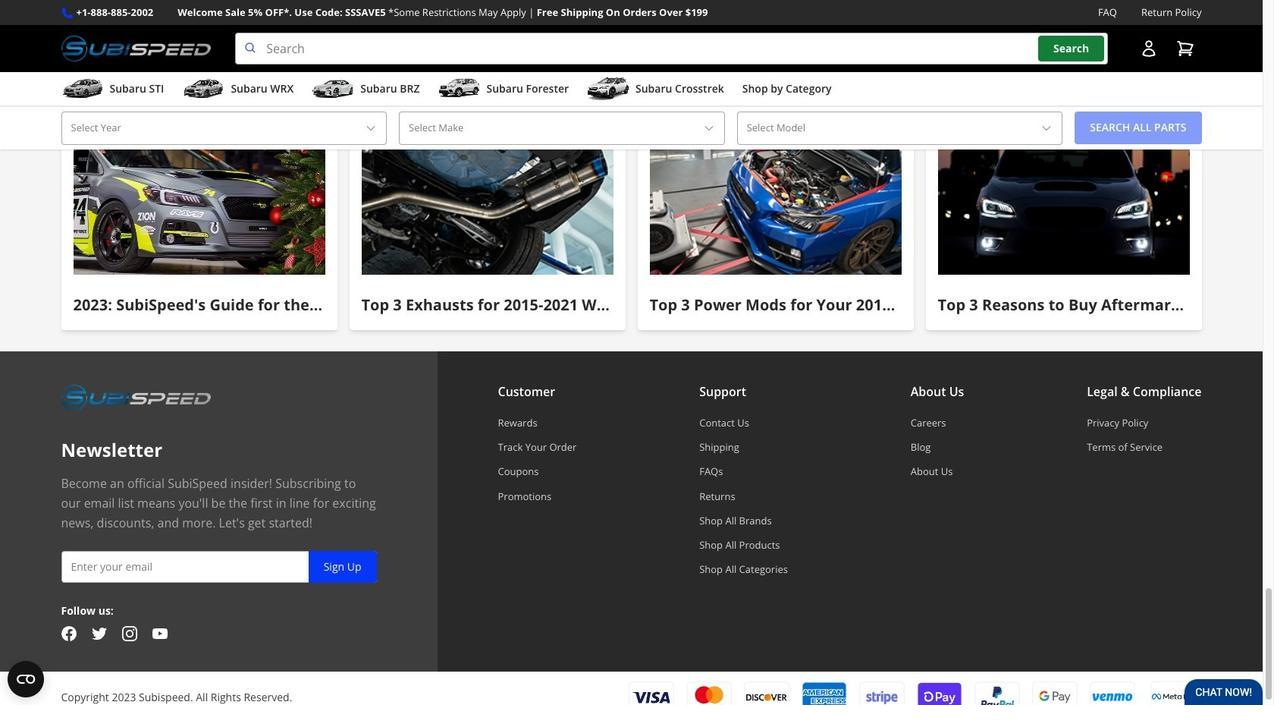 Task type: describe. For each thing, give the bounding box(es) containing it.
a subaru forester thumbnail image image
[[438, 78, 481, 100]]

paypal image
[[975, 681, 1020, 705]]

button image
[[1140, 40, 1158, 58]]

open widget image
[[8, 661, 44, 697]]

instagram logo image
[[122, 626, 137, 642]]

2 subispeed logo image from the top
[[61, 382, 211, 413]]

youtube logo image
[[152, 626, 167, 642]]

search input field
[[235, 33, 1108, 65]]

venmo image
[[1090, 681, 1136, 705]]

twitter logo image
[[91, 626, 107, 642]]

discover image
[[744, 682, 790, 705]]

metapay image
[[1152, 694, 1198, 701]]

wrx/sti interior image
[[73, 129, 325, 275]]

Select Year button
[[61, 112, 387, 145]]

stripe image
[[859, 682, 905, 705]]

Select Make button
[[399, 112, 725, 145]]

select make image
[[703, 122, 715, 134]]



Task type: locate. For each thing, give the bounding box(es) containing it.
amex image
[[802, 682, 847, 705]]

visa image
[[629, 682, 674, 705]]

a subaru sti thumbnail image image
[[61, 78, 104, 100]]

1 vertical spatial subispeed logo image
[[61, 382, 211, 413]]

0 vertical spatial subispeed logo image
[[61, 33, 211, 65]]

facebook logo image
[[61, 626, 76, 642]]

a subaru wrx thumbnail image image
[[182, 78, 225, 100]]

select model image
[[1041, 122, 1054, 134]]

googlepay image
[[1032, 681, 1078, 705]]

wrx/sti aftermarket light image
[[938, 129, 1190, 275]]

wrx/sti exhaust image
[[362, 129, 614, 275]]

Enter your email text field
[[61, 551, 377, 583]]

wrx/sti engine bay image
[[650, 129, 902, 275]]

Select Model button
[[737, 112, 1063, 145]]

shoppay image
[[917, 681, 963, 705]]

a subaru brz thumbnail image image
[[312, 78, 355, 100]]

1 subispeed logo image from the top
[[61, 33, 211, 65]]

select year image
[[365, 122, 377, 134]]

a subaru crosstrek thumbnail image image
[[587, 78, 630, 100]]

mastercard image
[[686, 682, 732, 705]]

subispeed logo image
[[61, 33, 211, 65], [61, 382, 211, 413]]



